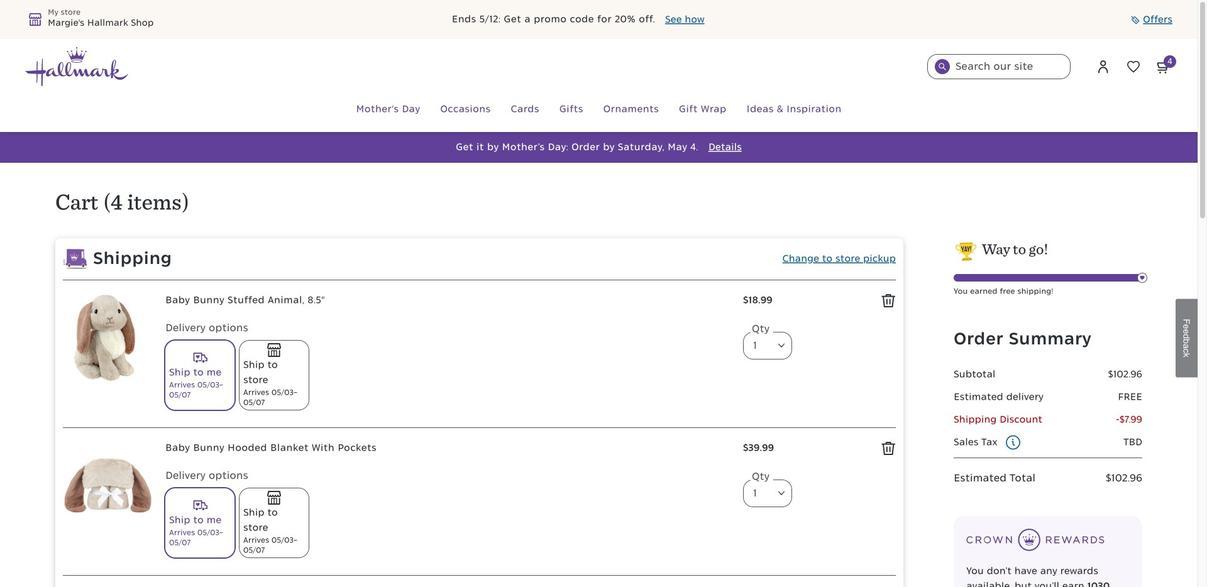 Task type: locate. For each thing, give the bounding box(es) containing it.
1 delivery options element from the top
[[165, 321, 731, 415]]

more about sales tax image
[[1006, 435, 1021, 450]]

0 vertical spatial option group
[[165, 341, 731, 415]]

option group for baby bunny hooded blanket with pockets, , large image
[[165, 489, 731, 563]]

None radio
[[165, 489, 235, 558], [240, 489, 309, 558], [165, 489, 235, 558], [240, 489, 309, 558]]

main menu. menu bar
[[25, 87, 1173, 132]]

None radio
[[165, 341, 235, 410], [240, 341, 309, 410], [165, 341, 235, 410], [240, 341, 309, 410]]

2 option group from the top
[[165, 489, 731, 563]]

1 vertical spatial option group
[[165, 489, 731, 563]]

delivery options element
[[165, 321, 731, 415], [165, 469, 731, 563]]

1 vertical spatial delivery options element
[[165, 469, 731, 563]]

option group
[[165, 341, 731, 415], [165, 489, 731, 563]]

None search field
[[928, 54, 1071, 79]]

0 vertical spatial delivery options element
[[165, 321, 731, 415]]

2 delivery options element from the top
[[165, 469, 731, 563]]

remove baby bunny stuffed animal, 8.5" image
[[882, 294, 896, 308]]

1 option group from the top
[[165, 341, 731, 415]]



Task type: describe. For each thing, give the bounding box(es) containing it.
hallmark logo image
[[25, 47, 128, 86]]

baby bunny stuffed animal, 8.5", , large image
[[63, 293, 153, 383]]

option group for baby bunny stuffed animal, 8.5", , large image
[[165, 341, 731, 415]]

crown rewards element
[[954, 516, 1143, 588]]

delivery options element for baby bunny stuffed animal, 8.5", , large image
[[165, 321, 731, 415]]

remove baby bunny hooded blanket with pockets image
[[882, 442, 896, 456]]

search image
[[939, 63, 947, 70]]

Search search field
[[928, 54, 1071, 79]]

baby bunny hooded blanket with pockets, , large image
[[63, 441, 153, 531]]

my account dropdown menu image
[[1096, 59, 1112, 74]]

delivery options element for baby bunny hooded blanket with pockets, , large image
[[165, 469, 731, 563]]



Task type: vqa. For each thing, say whether or not it's contained in the screenshot.
search box
yes



